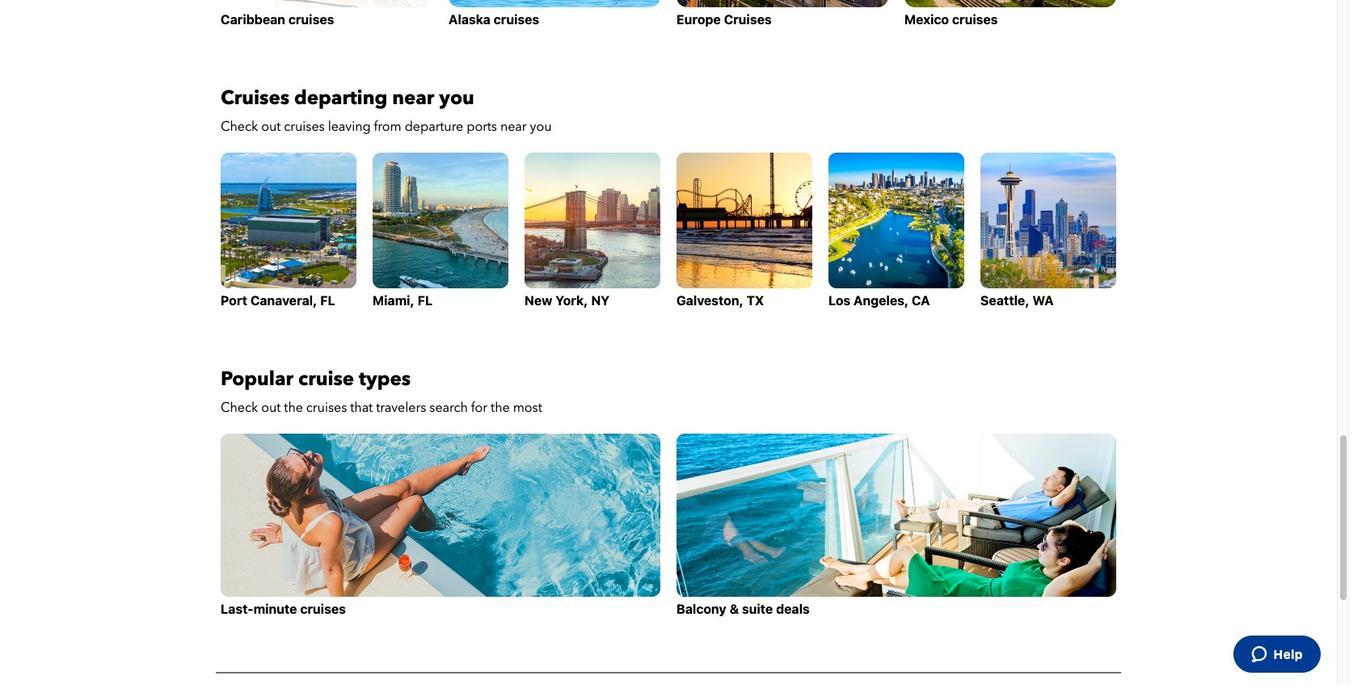 Task type: vqa. For each thing, say whether or not it's contained in the screenshot.
second FL from left
yes



Task type: describe. For each thing, give the bounding box(es) containing it.
new york, ny link
[[525, 153, 661, 308]]

miami, fl image
[[373, 153, 509, 289]]

alaska cruises
[[449, 12, 539, 27]]

new york, ny image
[[525, 153, 661, 289]]

from
[[374, 118, 402, 136]]

new york, ny
[[525, 294, 610, 308]]

cruises down mexico cruises image
[[952, 12, 998, 27]]

caribbean cruises
[[221, 12, 334, 27]]

galveston,
[[677, 294, 744, 308]]

caribbean cruises link
[[221, 0, 433, 27]]

angeles,
[[854, 294, 909, 308]]

balcony & suite deals link
[[677, 434, 1117, 617]]

los angeles, ca link
[[829, 153, 965, 308]]

alaska
[[449, 12, 491, 27]]

check inside 'cruises departing near you check out cruises leaving from departure ports near you'
[[221, 118, 258, 136]]

europe image
[[677, 0, 889, 7]]

tx
[[747, 294, 764, 308]]

seattle,
[[981, 294, 1030, 308]]

alaska cruises link
[[449, 0, 661, 27]]

galveston, tx
[[677, 294, 764, 308]]

travelers
[[376, 400, 426, 417]]

cruises down 'caribbean cruises' image
[[288, 12, 334, 27]]

departing
[[294, 85, 387, 112]]

europe cruises link
[[677, 0, 889, 27]]

mexico cruises image
[[905, 0, 1117, 7]]

last-minute cruises link
[[221, 434, 661, 617]]

2 the from the left
[[491, 400, 510, 417]]

los angeles, ca
[[829, 294, 930, 308]]

caribbean cruises image
[[221, 0, 433, 7]]

caribbean
[[221, 12, 285, 27]]

europe
[[677, 12, 721, 27]]

cruises inside 'cruises departing near you check out cruises leaving from departure ports near you'
[[284, 118, 325, 136]]

popular
[[221, 366, 294, 393]]

departure
[[405, 118, 463, 136]]

balcony & suite deals image
[[677, 434, 1117, 597]]

main content containing cruises departing near you
[[0, 0, 1337, 685]]

seattle, wa image
[[981, 153, 1117, 289]]

mexico
[[905, 12, 949, 27]]

york,
[[556, 294, 588, 308]]

port
[[221, 294, 247, 308]]

cruises inside popular cruise types check out the cruises that travelers search for the most
[[306, 400, 347, 417]]

miami, fl link
[[373, 153, 509, 308]]

mexico cruises link
[[905, 0, 1117, 27]]

port canaveral, fl link
[[221, 153, 357, 308]]

deals
[[776, 602, 810, 617]]

1 horizontal spatial you
[[530, 118, 552, 136]]



Task type: locate. For each thing, give the bounding box(es) containing it.
types
[[359, 366, 411, 393]]

1 vertical spatial out
[[261, 400, 281, 417]]

most
[[513, 400, 542, 417]]

miami,
[[373, 294, 415, 308]]

1 the from the left
[[284, 400, 303, 417]]

you right 'ports' at top left
[[530, 118, 552, 136]]

out inside 'cruises departing near you check out cruises leaving from departure ports near you'
[[261, 118, 281, 136]]

0 vertical spatial cruises
[[724, 12, 772, 27]]

ca
[[912, 294, 930, 308]]

europe cruises
[[677, 12, 772, 27]]

cruises down caribbean
[[221, 85, 289, 112]]

0 horizontal spatial the
[[284, 400, 303, 417]]

port canaveral, fl
[[221, 294, 335, 308]]

1 vertical spatial you
[[530, 118, 552, 136]]

fl right canaveral,
[[320, 294, 335, 308]]

that
[[350, 400, 373, 417]]

cruises left leaving
[[284, 118, 325, 136]]

mexico cruises
[[905, 12, 998, 27]]

wa
[[1033, 294, 1054, 308]]

1 horizontal spatial the
[[491, 400, 510, 417]]

cruises inside 'cruises departing near you check out cruises leaving from departure ports near you'
[[221, 85, 289, 112]]

the
[[284, 400, 303, 417], [491, 400, 510, 417]]

&
[[730, 602, 739, 617]]

miami, fl
[[373, 294, 433, 308]]

1 vertical spatial check
[[221, 400, 258, 417]]

0 horizontal spatial you
[[439, 85, 474, 112]]

seattle, wa link
[[981, 153, 1117, 308]]

minute
[[254, 602, 297, 617]]

galveston, tx link
[[677, 153, 813, 308]]

canaveral,
[[250, 294, 317, 308]]

check
[[221, 118, 258, 136], [221, 400, 258, 417]]

1 vertical spatial near
[[500, 118, 527, 136]]

balcony
[[677, 602, 727, 617]]

0 vertical spatial near
[[392, 85, 434, 112]]

1 horizontal spatial near
[[500, 118, 527, 136]]

1 out from the top
[[261, 118, 281, 136]]

out inside popular cruise types check out the cruises that travelers search for the most
[[261, 400, 281, 417]]

los angeles, ca image
[[829, 153, 965, 289]]

fl
[[320, 294, 335, 308], [418, 294, 433, 308]]

the right the for
[[491, 400, 510, 417]]

1 check from the top
[[221, 118, 258, 136]]

you up "departure"
[[439, 85, 474, 112]]

out left leaving
[[261, 118, 281, 136]]

check inside popular cruise types check out the cruises that travelers search for the most
[[221, 400, 258, 417]]

2 fl from the left
[[418, 294, 433, 308]]

you
[[439, 85, 474, 112], [530, 118, 552, 136]]

seattle, wa
[[981, 294, 1054, 308]]

last-minute cruises
[[221, 602, 346, 617]]

near right 'ports' at top left
[[500, 118, 527, 136]]

2 check from the top
[[221, 400, 258, 417]]

popular cruise types check out the cruises that travelers search for the most
[[221, 366, 542, 417]]

port canaveral, fl image
[[221, 153, 357, 289]]

near
[[392, 85, 434, 112], [500, 118, 527, 136]]

out
[[261, 118, 281, 136], [261, 400, 281, 417]]

0 vertical spatial out
[[261, 118, 281, 136]]

leaving
[[328, 118, 371, 136]]

1 fl from the left
[[320, 294, 335, 308]]

search
[[430, 400, 468, 417]]

main content
[[0, 0, 1337, 685]]

cruises
[[724, 12, 772, 27], [221, 85, 289, 112]]

suite
[[742, 602, 773, 617]]

1 vertical spatial cruises
[[221, 85, 289, 112]]

the down cruise
[[284, 400, 303, 417]]

0 vertical spatial you
[[439, 85, 474, 112]]

0 vertical spatial check
[[221, 118, 258, 136]]

2 out from the top
[[261, 400, 281, 417]]

ports
[[467, 118, 497, 136]]

out down popular
[[261, 400, 281, 417]]

new
[[525, 294, 553, 308]]

galveston, tx image
[[677, 153, 813, 289]]

ny
[[591, 294, 610, 308]]

balcony & suite deals
[[677, 602, 810, 617]]

0 horizontal spatial near
[[392, 85, 434, 112]]

cruises right 'minute'
[[300, 602, 346, 617]]

cruises right "alaska"
[[494, 12, 539, 27]]

last-
[[221, 602, 254, 617]]

near up "departure"
[[392, 85, 434, 112]]

cruises down cruise
[[306, 400, 347, 417]]

for
[[471, 400, 488, 417]]

cruise
[[298, 366, 354, 393]]

0 horizontal spatial fl
[[320, 294, 335, 308]]

cruises departing near you check out cruises leaving from departure ports near you
[[221, 85, 552, 136]]

cruises down europe image
[[724, 12, 772, 27]]

last-minute cruises image
[[221, 434, 661, 597]]

0 horizontal spatial cruises
[[221, 85, 289, 112]]

los
[[829, 294, 851, 308]]

1 horizontal spatial cruises
[[724, 12, 772, 27]]

fl right "miami,"
[[418, 294, 433, 308]]

1 horizontal spatial fl
[[418, 294, 433, 308]]

cruises
[[288, 12, 334, 27], [494, 12, 539, 27], [952, 12, 998, 27], [284, 118, 325, 136], [306, 400, 347, 417], [300, 602, 346, 617]]



